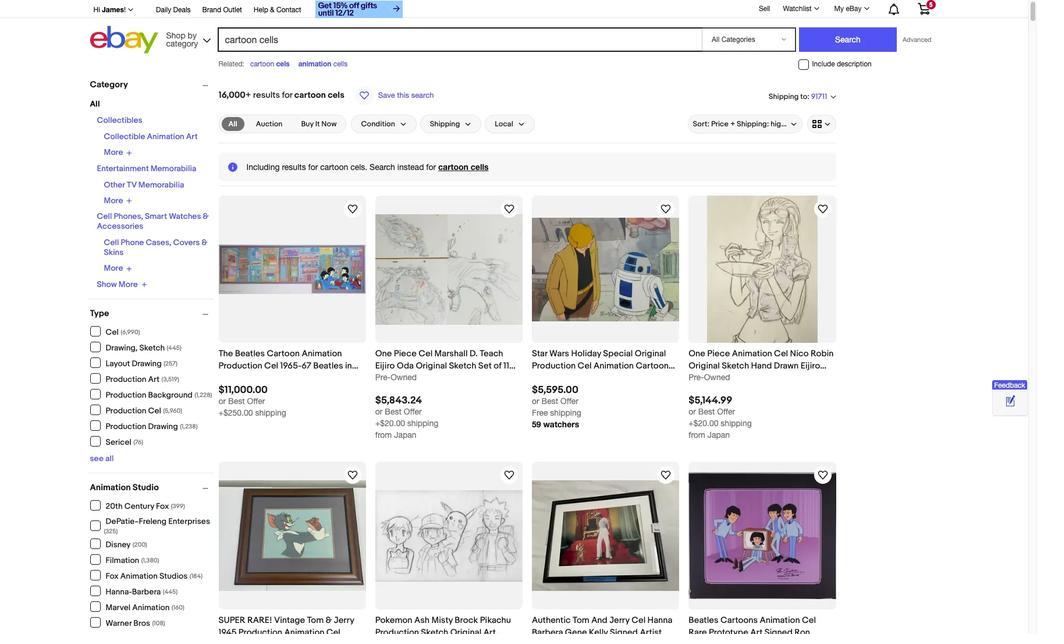 Task type: locate. For each thing, give the bounding box(es) containing it.
(445) inside drawing, sketch (445)
[[167, 344, 182, 351]]

1 one from the left
[[376, 348, 392, 359]]

oda
[[397, 361, 414, 372], [689, 373, 706, 384]]

one piece animation cel nico robin original sketch hand drawn eijiro oda a105
[[689, 348, 834, 384]]

cartoon cels
[[250, 59, 290, 68]]

1 horizontal spatial drawn
[[775, 361, 799, 372]]

2 more button from the top
[[104, 195, 132, 206]]

1 horizontal spatial results
[[282, 162, 306, 172]]

misty
[[432, 615, 453, 626]]

& right covers
[[202, 238, 208, 248]]

0 vertical spatial drawing
[[132, 358, 162, 368]]

collectibles
[[97, 115, 142, 125]]

eijiro inside one piece animation cel nico robin original sketch hand drawn eijiro oda a105
[[801, 361, 821, 372]]

1 vertical spatial +
[[731, 119, 736, 129]]

prototype
[[709, 627, 749, 634]]

1 vertical spatial cells
[[471, 162, 489, 172]]

rare!
[[261, 373, 285, 384], [248, 615, 272, 626]]

1 horizontal spatial pre-
[[689, 373, 705, 382]]

cels up 16,000 + results for cartoon cels
[[276, 59, 290, 68]]

cell down accessories
[[104, 238, 119, 248]]

1 vertical spatial hand
[[376, 373, 396, 384]]

art down the cartoons
[[751, 627, 763, 634]]

all down 16,000
[[229, 119, 237, 129]]

original down brock
[[451, 627, 482, 634]]

animation inside one piece animation cel nico robin original sketch hand drawn eijiro oda a105
[[732, 348, 773, 359]]

cell inside the "cell phones, smart watches & accessories"
[[97, 211, 112, 221]]

1 horizontal spatial jerry
[[610, 615, 630, 626]]

1 horizontal spatial barbera
[[532, 627, 563, 634]]

(5,960)
[[163, 407, 182, 414]]

authentic tom and jerry cel hanna barbera gene kelly signed artis heading
[[532, 615, 673, 634]]

or down $5,144.99
[[689, 407, 697, 417]]

deals
[[173, 6, 191, 14]]

1 horizontal spatial signed
[[765, 627, 793, 634]]

type button
[[90, 308, 213, 319]]

depatie–freleng
[[106, 517, 167, 527]]

animation left the 'nico'
[[732, 348, 773, 359]]

1 vertical spatial cell
[[104, 238, 119, 248]]

offer inside 'star wars holiday special original production cel animation cartoon art disney $5,595.00 or best offer free shipping 59 watchers'
[[561, 397, 579, 406]]

2 japan from the left
[[708, 431, 730, 440]]

description
[[837, 60, 872, 68]]

a105
[[708, 373, 726, 384]]

for right instead
[[427, 162, 436, 172]]

0 vertical spatial hand
[[752, 361, 773, 372]]

one inside one piece cel marshall d. teach eijiro oda original sketch set of 11 hand drawn
[[376, 348, 392, 359]]

animation up 67
[[302, 348, 342, 359]]

all
[[90, 99, 100, 109], [229, 119, 237, 129]]

& inside "account" navigation
[[270, 6, 275, 14]]

1 horizontal spatial eijiro
[[801, 361, 821, 372]]

best down $5,843.24
[[385, 407, 402, 417]]

0 vertical spatial (445)
[[167, 344, 182, 351]]

studios
[[160, 571, 188, 581]]

main content
[[214, 74, 841, 634]]

+$20.00 for $5,144.99
[[689, 419, 719, 428]]

animation up entertainment memorabilia
[[147, 132, 184, 142]]

cels up now
[[328, 90, 345, 101]]

(445) down studios
[[163, 588, 178, 596]]

1 vertical spatial results
[[282, 162, 306, 172]]

highest
[[771, 119, 797, 129]]

cells
[[334, 60, 348, 68], [471, 162, 489, 172]]

2 vertical spatial more button
[[104, 263, 132, 273]]

animation right the cartoons
[[760, 615, 801, 626]]

sketch up a105
[[722, 361, 750, 372]]

now
[[322, 119, 337, 129]]

hanna-barbera (445)
[[106, 587, 178, 597]]

tom right vintage
[[307, 615, 324, 626]]

1 vertical spatial (445)
[[163, 588, 178, 596]]

(445) inside the "hanna-barbera (445)"
[[163, 588, 178, 596]]

& inside cell phone cases, covers & skins
[[202, 238, 208, 248]]

67
[[302, 361, 311, 372]]

one up $5,843.24
[[376, 348, 392, 359]]

+$20.00 inside $5,144.99 or best offer +$20.00 shipping from japan
[[689, 419, 719, 428]]

owned
[[391, 373, 417, 382], [705, 373, 731, 382]]

tom up gene
[[573, 615, 590, 626]]

shipping left to
[[769, 92, 799, 101]]

1 horizontal spatial from
[[689, 431, 706, 440]]

memorabilia down entertainment memorabilia
[[138, 180, 184, 190]]

animation up 20th
[[90, 482, 131, 493]]

1 signed from the left
[[610, 627, 638, 634]]

0 horizontal spatial signed
[[610, 627, 638, 634]]

1 horizontal spatial shipping
[[769, 92, 799, 101]]

buy it now link
[[294, 117, 344, 131]]

cartoon left cels.
[[320, 162, 348, 172]]

0 horizontal spatial pre-
[[376, 373, 391, 382]]

offer inside $5,144.99 or best offer +$20.00 shipping from japan
[[718, 407, 736, 417]]

pokemon
[[376, 615, 413, 626]]

best down $5,595.00
[[542, 397, 559, 406]]

shop by category banner
[[87, 0, 939, 56]]

disney up $5,595.00
[[547, 373, 574, 384]]

art
[[186, 132, 198, 142], [532, 373, 545, 384], [148, 374, 160, 384], [751, 627, 763, 634]]

watch super rare! vintage tom & jerry 1945 production animation cel theater cartoon! image
[[346, 469, 360, 482]]

0 horizontal spatial cells
[[334, 60, 348, 68]]

or
[[219, 397, 226, 406], [532, 397, 540, 406], [376, 407, 383, 417], [689, 407, 697, 417]]

shipping inside the beatles cartoon animation production cel 1965-67 beatles in new york, rare! $11,000.00 or best offer +$250.00 shipping
[[255, 408, 286, 418]]

the beatles cartoon animation production cel 1965-67 beatles in new york, rare! $11,000.00 or best offer +$250.00 shipping
[[219, 348, 352, 418]]

0 horizontal spatial +
[[246, 90, 251, 101]]

shop by category
[[166, 31, 198, 48]]

piece inside one piece animation cel nico robin original sketch hand drawn eijiro oda a105
[[708, 348, 731, 359]]

0 horizontal spatial drawn
[[398, 373, 423, 384]]

1 vertical spatial disney
[[106, 540, 131, 550]]

beatles cartoons animation cel rare prototype art signed ro heading
[[689, 615, 817, 634]]

1 horizontal spatial piece
[[708, 348, 731, 359]]

sketch inside pokemon ash misty brock pikachu production sketch original ar
[[421, 627, 449, 634]]

filmation
[[106, 555, 139, 565]]

phones,
[[114, 211, 143, 221]]

best up +$250.00
[[228, 397, 245, 406]]

2 signed from the left
[[765, 627, 793, 634]]

cartoon
[[250, 60, 274, 68], [295, 90, 326, 101], [439, 162, 469, 172], [320, 162, 348, 172]]

authentic tom and jerry cel hanna barbera gene kelly signed artis
[[532, 615, 673, 634]]

0 horizontal spatial japan
[[394, 431, 417, 440]]

signed right kelly
[[610, 627, 638, 634]]

$5,843.24
[[376, 395, 422, 407]]

japan for $5,843.24
[[394, 431, 417, 440]]

best inside the beatles cartoon animation production cel 1965-67 beatles in new york, rare! $11,000.00 or best offer +$250.00 shipping
[[228, 397, 245, 406]]

& for cell phone cases, covers & skins
[[202, 238, 208, 248]]

& right vintage
[[326, 615, 332, 626]]

1 vertical spatial more button
[[104, 195, 132, 206]]

(160)
[[172, 604, 185, 611]]

pre-owned up $5,144.99
[[689, 373, 731, 382]]

art up entertainment memorabilia
[[186, 132, 198, 142]]

watch the beatles cartoon animation production cel 1965-67 beatles in new york, rare! image
[[346, 202, 360, 216]]

0 vertical spatial results
[[253, 90, 280, 101]]

barbera down 'authentic' on the right bottom of page
[[532, 627, 563, 634]]

0 horizontal spatial piece
[[394, 348, 417, 359]]

from inside the $5,843.24 or best offer +$20.00 shipping from japan
[[376, 431, 392, 440]]

cel inside one piece animation cel nico robin original sketch hand drawn eijiro oda a105
[[775, 348, 789, 359]]

production down super
[[239, 627, 283, 634]]

super rare! vintage tom & jerry 1945 production animation ce
[[219, 615, 354, 634]]

original up a105
[[689, 361, 720, 372]]

the beatles cartoon animation production cel 1965-67 beatles in new york, rare! heading
[[219, 348, 359, 384]]

2 owned from the left
[[705, 373, 731, 382]]

cell for cell phones, smart watches & accessories
[[97, 211, 112, 221]]

or inside 'star wars holiday special original production cel animation cartoon art disney $5,595.00 or best offer free shipping 59 watchers'
[[532, 397, 540, 406]]

or up +$250.00
[[219, 397, 226, 406]]

production
[[219, 361, 263, 372], [532, 361, 576, 372], [106, 374, 146, 384], [106, 390, 146, 400], [106, 406, 146, 416], [106, 421, 146, 431], [239, 627, 283, 634], [376, 627, 419, 634]]

daily
[[156, 6, 171, 14]]

local
[[495, 119, 514, 129]]

category
[[166, 39, 198, 48]]

this
[[397, 91, 409, 100]]

sketch up 'layout drawing (257)' at the bottom left
[[139, 343, 165, 353]]

rare! down 1965-
[[261, 373, 285, 384]]

cell phones, smart watches & accessories link
[[97, 211, 209, 231]]

offer down $5,595.00
[[561, 397, 579, 406]]

cartoon inside the including results for cartoon cels. search instead for cartoon cells
[[320, 162, 348, 172]]

2 eijiro from the left
[[801, 361, 821, 372]]

rare! right super
[[248, 615, 272, 626]]

1 horizontal spatial cels
[[328, 90, 345, 101]]

shipping
[[255, 408, 286, 418], [551, 408, 582, 418], [408, 419, 439, 428], [721, 419, 752, 428]]

sericel
[[106, 437, 132, 447]]

account navigation
[[87, 0, 939, 20]]

0 horizontal spatial one
[[376, 348, 392, 359]]

eijiro down the 'nico'
[[801, 361, 821, 372]]

0 horizontal spatial fox
[[106, 571, 119, 581]]

more down other
[[104, 196, 123, 205]]

more down skins
[[104, 263, 123, 273]]

0 horizontal spatial jerry
[[334, 615, 354, 626]]

cartoon up buy
[[295, 90, 326, 101]]

japan inside $5,144.99 or best offer +$20.00 shipping from japan
[[708, 431, 730, 440]]

2 from from the left
[[689, 431, 706, 440]]

jerry left the pokemon
[[334, 615, 354, 626]]

0 vertical spatial cells
[[334, 60, 348, 68]]

0 vertical spatial drawn
[[775, 361, 799, 372]]

owned up $5,843.24
[[391, 373, 417, 382]]

1 horizontal spatial disney
[[547, 373, 574, 384]]

0 vertical spatial disney
[[547, 373, 574, 384]]

0 horizontal spatial eijiro
[[376, 361, 395, 372]]

+$20.00 down $5,843.24
[[376, 419, 405, 428]]

0 vertical spatial cell
[[97, 211, 112, 221]]

one inside one piece animation cel nico robin original sketch hand drawn eijiro oda a105
[[689, 348, 706, 359]]

1 horizontal spatial owned
[[705, 373, 731, 382]]

original down marshall
[[416, 361, 447, 372]]

more button for cell
[[104, 263, 132, 273]]

piece up a105
[[708, 348, 731, 359]]

for down it
[[308, 162, 318, 172]]

production up the sericel (76)
[[106, 421, 146, 431]]

beatles right the
[[235, 348, 265, 359]]

1 horizontal spatial japan
[[708, 431, 730, 440]]

pokemon ash misty brock pikachu production sketch original art animation cel image
[[376, 490, 523, 582]]

1 horizontal spatial +$20.00
[[689, 419, 719, 428]]

phone
[[121, 238, 144, 248]]

or up free
[[532, 397, 540, 406]]

1 horizontal spatial pre-owned
[[689, 373, 731, 382]]

hand
[[752, 361, 773, 372], [376, 373, 396, 384]]

0 vertical spatial memorabilia
[[151, 163, 196, 173]]

0 horizontal spatial from
[[376, 431, 392, 440]]

1 vertical spatial drawing
[[148, 421, 178, 431]]

0 horizontal spatial beatles
[[235, 348, 265, 359]]

oda left a105
[[689, 373, 706, 384]]

shipping down search
[[430, 119, 460, 129]]

drawn up $5,843.24
[[398, 373, 423, 384]]

shipping right +$250.00
[[255, 408, 286, 418]]

japan inside the $5,843.24 or best offer +$20.00 shipping from japan
[[394, 431, 417, 440]]

0 horizontal spatial shipping
[[430, 119, 460, 129]]

0 horizontal spatial cartoon
[[267, 348, 300, 359]]

shipping inside the $5,843.24 or best offer +$20.00 shipping from japan
[[408, 419, 439, 428]]

0 vertical spatial rare!
[[261, 373, 285, 384]]

listing options selector. gallery view selected. image
[[813, 119, 831, 129]]

0 vertical spatial oda
[[397, 361, 414, 372]]

shop by category button
[[161, 26, 213, 51]]

disney inside 'star wars holiday special original production cel animation cartoon art disney $5,595.00 or best offer free shipping 59 watchers'
[[547, 373, 574, 384]]

1 vertical spatial cels
[[328, 90, 345, 101]]

feedback
[[995, 382, 1026, 390]]

None submit
[[800, 27, 897, 52]]

1 jerry from the left
[[334, 615, 354, 626]]

pre- left a105
[[689, 373, 705, 382]]

1 owned from the left
[[391, 373, 417, 382]]

robin
[[811, 348, 834, 359]]

0 horizontal spatial hand
[[376, 373, 396, 384]]

& inside the "cell phones, smart watches & accessories"
[[203, 211, 209, 221]]

offer down $11,000.00
[[247, 397, 265, 406]]

more up entertainment
[[104, 147, 123, 157]]

best down $5,144.99
[[699, 407, 715, 417]]

1 vertical spatial barbera
[[532, 627, 563, 634]]

animation up (108)
[[132, 603, 170, 612]]

1 tom from the left
[[307, 615, 324, 626]]

collectible
[[104, 132, 145, 142]]

1 piece from the left
[[394, 348, 417, 359]]

more button up entertainment
[[104, 147, 132, 158]]

shipping inside dropdown button
[[430, 119, 460, 129]]

1 vertical spatial drawn
[[398, 373, 423, 384]]

(445) up (257)
[[167, 344, 182, 351]]

production up production drawing (1,238)
[[106, 406, 146, 416]]

pre- up $5,843.24
[[376, 373, 391, 382]]

best
[[228, 397, 245, 406], [542, 397, 559, 406], [385, 407, 402, 417], [699, 407, 715, 417]]

auction link
[[249, 117, 290, 131]]

production inside 'star wars holiday special original production cel animation cartoon art disney $5,595.00 or best offer free shipping 59 watchers'
[[532, 361, 576, 372]]

and
[[592, 615, 608, 626]]

barbera inside authentic tom and jerry cel hanna barbera gene kelly signed artis
[[532, 627, 563, 634]]

2 one from the left
[[689, 348, 706, 359]]

pre-owned up $5,843.24
[[376, 373, 417, 382]]

+$20.00 down $5,144.99
[[689, 419, 719, 428]]

0 horizontal spatial results
[[253, 90, 280, 101]]

beatles left in
[[313, 361, 343, 372]]

2 horizontal spatial beatles
[[689, 615, 719, 626]]

other tv memorabilia link
[[104, 180, 184, 190]]

one for $5,843.24
[[376, 348, 392, 359]]

disney
[[547, 373, 574, 384], [106, 540, 131, 550]]

1 vertical spatial cartoon
[[636, 361, 669, 372]]

animation up the "hanna-barbera (445)"
[[120, 571, 158, 581]]

star wars holiday special original production cel animation cartoon art disney heading
[[532, 348, 676, 384]]

production up york, at the bottom of page
[[219, 361, 263, 372]]

more button up show more
[[104, 263, 132, 273]]

animation cells
[[299, 59, 348, 68]]

cartoon inside the cartoon cels
[[250, 60, 274, 68]]

& right watches
[[203, 211, 209, 221]]

1 +$20.00 from the left
[[376, 419, 405, 428]]

drawing, sketch (445)
[[106, 343, 182, 353]]

production down layout
[[106, 374, 146, 384]]

fox
[[156, 501, 169, 511], [106, 571, 119, 581]]

sketch down misty
[[421, 627, 449, 634]]

memorabilia up other tv memorabilia
[[151, 163, 196, 173]]

cartoon right instead
[[439, 162, 469, 172]]

barbera up marvel animation (160)
[[132, 587, 161, 597]]

0 vertical spatial all
[[90, 99, 100, 109]]

sketch inside one piece animation cel nico robin original sketch hand drawn eijiro oda a105
[[722, 361, 750, 372]]

related:
[[219, 60, 245, 68]]

cells right animation
[[334, 60, 348, 68]]

1 horizontal spatial all
[[229, 119, 237, 129]]

1 horizontal spatial hand
[[752, 361, 773, 372]]

1 vertical spatial beatles
[[313, 361, 343, 372]]

production down the pokemon
[[376, 627, 419, 634]]

shipping to : 91711
[[769, 92, 828, 102]]

cell inside cell phone cases, covers & skins
[[104, 238, 119, 248]]

beatles up the rare
[[689, 615, 719, 626]]

1 horizontal spatial +
[[731, 119, 736, 129]]

more right show
[[119, 279, 138, 289]]

$5,843.24 or best offer +$20.00 shipping from japan
[[376, 395, 439, 440]]

original
[[635, 348, 667, 359], [416, 361, 447, 372], [689, 361, 720, 372], [451, 627, 482, 634]]

1 horizontal spatial tom
[[573, 615, 590, 626]]

3 more button from the top
[[104, 263, 132, 273]]

piece left marshall
[[394, 348, 417, 359]]

1 horizontal spatial cells
[[471, 162, 489, 172]]

1 vertical spatial shipping
[[430, 119, 460, 129]]

signed inside authentic tom and jerry cel hanna barbera gene kelly signed artis
[[610, 627, 638, 634]]

from inside $5,144.99 or best offer +$20.00 shipping from japan
[[689, 431, 706, 440]]

wars
[[550, 348, 570, 359]]

japan for $5,144.99
[[708, 431, 730, 440]]

results up auction
[[253, 90, 280, 101]]

show
[[97, 279, 117, 289]]

sketch inside one piece cel marshall d. teach eijiro oda original sketch set of 11 hand drawn
[[449, 361, 477, 372]]

jerry right and on the right of the page
[[610, 615, 630, 626]]

shipping inside 'star wars holiday special original production cel animation cartoon art disney $5,595.00 or best offer free shipping 59 watchers'
[[551, 408, 582, 418]]

cartoons
[[721, 615, 758, 626]]

vintage
[[274, 615, 305, 626]]

marvel animation (160)
[[106, 603, 185, 612]]

piece inside one piece cel marshall d. teach eijiro oda original sketch set of 11 hand drawn
[[394, 348, 417, 359]]

1 vertical spatial oda
[[689, 373, 706, 384]]

or inside the $5,843.24 or best offer +$20.00 shipping from japan
[[376, 407, 383, 417]]

0 vertical spatial fox
[[156, 501, 169, 511]]

piece for $5,144.99
[[708, 348, 731, 359]]

shipping button
[[420, 115, 482, 133]]

disney down (325)
[[106, 540, 131, 550]]

japan down $5,144.99
[[708, 431, 730, 440]]

1 horizontal spatial one
[[689, 348, 706, 359]]

sketch down the d.
[[449, 361, 477, 372]]

more button down other
[[104, 195, 132, 206]]

results inside the including results for cartoon cels. search instead for cartoon cells
[[282, 162, 306, 172]]

2 +$20.00 from the left
[[689, 419, 719, 428]]

2 tom from the left
[[573, 615, 590, 626]]

0 vertical spatial beatles
[[235, 348, 265, 359]]

2 pre-owned from the left
[[689, 373, 731, 382]]

shipping down $5,843.24
[[408, 419, 439, 428]]

0 vertical spatial cels
[[276, 59, 290, 68]]

eijiro right in
[[376, 361, 395, 372]]

help & contact
[[254, 6, 301, 14]]

for up auction
[[282, 90, 293, 101]]

2 piece from the left
[[708, 348, 731, 359]]

shipping inside the shipping to : 91711
[[769, 92, 799, 101]]

0 horizontal spatial disney
[[106, 540, 131, 550]]

production down wars
[[532, 361, 576, 372]]

1 vertical spatial fox
[[106, 571, 119, 581]]

cell for cell phone cases, covers & skins
[[104, 238, 119, 248]]

0 vertical spatial cartoon
[[267, 348, 300, 359]]

smart
[[145, 211, 167, 221]]

owned for $5,144.99
[[705, 373, 731, 382]]

0 horizontal spatial pre-owned
[[376, 373, 417, 382]]

signed right prototype
[[765, 627, 793, 634]]

2 jerry from the left
[[610, 615, 630, 626]]

super
[[219, 615, 246, 626]]

1 vertical spatial rare!
[[248, 615, 272, 626]]

watch one piece cel marshall d. teach eijiro oda original sketch set of 11 hand drawn image
[[503, 202, 517, 216]]

(6,990)
[[121, 328, 140, 336]]

0 horizontal spatial +$20.00
[[376, 419, 405, 428]]

1 vertical spatial all
[[229, 119, 237, 129]]

cels inside main content
[[328, 90, 345, 101]]

0 vertical spatial barbera
[[132, 587, 161, 597]]

1 more button from the top
[[104, 147, 132, 158]]

jerry inside authentic tom and jerry cel hanna barbera gene kelly signed artis
[[610, 615, 630, 626]]

drawn down the 'nico'
[[775, 361, 799, 372]]

drawn
[[775, 361, 799, 372], [398, 373, 423, 384]]

save this search
[[378, 91, 434, 100]]

0 vertical spatial +
[[246, 90, 251, 101]]

save this search button
[[352, 86, 438, 105]]

+$250.00
[[219, 408, 253, 418]]

hand inside one piece animation cel nico robin original sketch hand drawn eijiro oda a105
[[752, 361, 773, 372]]

fox left the (399)
[[156, 501, 169, 511]]

super rare! vintage tom & jerry 1945 production animation cel theater cartoon! image
[[219, 481, 366, 591]]

1 horizontal spatial cartoon
[[636, 361, 669, 372]]

1 pre-owned from the left
[[376, 373, 417, 382]]

1 horizontal spatial oda
[[689, 373, 706, 384]]

& for super rare! vintage tom & jerry 1945 production animation ce
[[326, 615, 332, 626]]

0 horizontal spatial for
[[282, 90, 293, 101]]

0 vertical spatial more button
[[104, 147, 132, 158]]

production art (3,519)
[[106, 374, 179, 384]]

filmation (1,380)
[[106, 555, 159, 565]]

animation inside the "super rare! vintage tom & jerry 1945 production animation ce"
[[284, 627, 325, 634]]

0 horizontal spatial tom
[[307, 615, 324, 626]]

2 pre- from the left
[[689, 373, 705, 382]]

+$20.00 inside the $5,843.24 or best offer +$20.00 shipping from japan
[[376, 419, 405, 428]]

cell phone cases, covers & skins
[[104, 238, 208, 257]]

0 horizontal spatial owned
[[391, 373, 417, 382]]

art inside beatles cartoons animation cel rare prototype art signed ro
[[751, 627, 763, 634]]

1 eijiro from the left
[[376, 361, 395, 372]]

my ebay
[[835, 5, 862, 13]]

0 horizontal spatial barbera
[[132, 587, 161, 597]]

from down $5,144.99
[[689, 431, 706, 440]]

& inside the "super rare! vintage tom & jerry 1945 production animation ce"
[[326, 615, 332, 626]]

(76)
[[134, 438, 143, 446]]

animation down vintage
[[284, 627, 325, 634]]

from down $5,843.24
[[376, 431, 392, 440]]

1 japan from the left
[[394, 431, 417, 440]]

1 pre- from the left
[[376, 373, 391, 382]]

super rare! vintage tom & jerry 1945 production animation ce heading
[[219, 615, 354, 634]]

owned up $5,144.99
[[705, 373, 731, 382]]

0 horizontal spatial oda
[[397, 361, 414, 372]]

0 vertical spatial shipping
[[769, 92, 799, 101]]

cells down the shipping dropdown button
[[471, 162, 489, 172]]

brand outlet
[[202, 6, 242, 14]]

one piece cel marshall d. teach eijiro oda original sketch set of 11 hand drawn image
[[376, 214, 523, 325]]

1 from from the left
[[376, 431, 392, 440]]

show more button
[[97, 279, 147, 289]]

2 vertical spatial beatles
[[689, 615, 719, 626]]



Task type: vqa. For each thing, say whether or not it's contained in the screenshot.
seller in button
no



Task type: describe. For each thing, give the bounding box(es) containing it.
kelly
[[589, 627, 608, 634]]

5
[[930, 1, 933, 8]]

contact
[[277, 6, 301, 14]]

rare! inside the "super rare! vintage tom & jerry 1945 production animation ce"
[[248, 615, 272, 626]]

more for collectible animation art
[[104, 147, 123, 157]]

tom inside authentic tom and jerry cel hanna barbera gene kelly signed artis
[[573, 615, 590, 626]]

price
[[712, 119, 729, 129]]

watch one piece animation cel nico robin original sketch hand drawn eijiro oda a105 image
[[816, 202, 830, 216]]

eijiro inside one piece cel marshall d. teach eijiro oda original sketch set of 11 hand drawn
[[376, 361, 395, 372]]

marshall
[[435, 348, 468, 359]]

show more
[[97, 279, 138, 289]]

(257)
[[164, 360, 178, 367]]

search
[[412, 91, 434, 100]]

the beatles cartoon animation production cel 1965-67 beatles in new york, rare! image
[[219, 245, 366, 294]]

teach
[[480, 348, 504, 359]]

of
[[494, 361, 502, 372]]

production inside the beatles cartoon animation production cel 1965-67 beatles in new york, rare! $11,000.00 or best offer +$250.00 shipping
[[219, 361, 263, 372]]

category button
[[90, 79, 213, 90]]

& for cell phones, smart watches & accessories
[[203, 211, 209, 221]]

0 horizontal spatial cels
[[276, 59, 290, 68]]

piece for $5,843.24
[[394, 348, 417, 359]]

cells inside region
[[471, 162, 489, 172]]

or inside $5,144.99 or best offer +$20.00 shipping from japan
[[689, 407, 697, 417]]

all
[[105, 454, 114, 464]]

holiday
[[572, 348, 602, 359]]

oda inside one piece cel marshall d. teach eijiro oda original sketch set of 11 hand drawn
[[397, 361, 414, 372]]

nico
[[791, 348, 809, 359]]

5 link
[[911, 0, 937, 17]]

watchers
[[544, 419, 580, 429]]

from for $5,843.24
[[376, 431, 392, 440]]

owned for $5,843.24
[[391, 373, 417, 382]]

more button for entertainment
[[104, 195, 132, 206]]

watches
[[169, 211, 201, 221]]

oda inside one piece animation cel nico robin original sketch hand drawn eijiro oda a105
[[689, 373, 706, 384]]

1 vertical spatial memorabilia
[[138, 180, 184, 190]]

(3,519)
[[162, 375, 179, 383]]

cells inside 'animation cells'
[[334, 60, 348, 68]]

one piece cel marshall d. teach eijiro oda original sketch set of 11 hand drawn link
[[376, 348, 523, 384]]

pre- for $5,144.99
[[689, 373, 705, 382]]

other
[[104, 180, 125, 190]]

production down "production art (3,519)"
[[106, 390, 146, 400]]

see
[[90, 454, 104, 464]]

include
[[813, 60, 836, 68]]

offer inside the beatles cartoon animation production cel 1965-67 beatles in new york, rare! $11,000.00 or best offer +$250.00 shipping
[[247, 397, 265, 406]]

tom inside the "super rare! vintage tom & jerry 1945 production animation ce"
[[307, 615, 324, 626]]

production inside pokemon ash misty brock pikachu production sketch original ar
[[376, 627, 419, 634]]

best inside 'star wars holiday special original production cel animation cartoon art disney $5,595.00 or best offer free shipping 59 watchers'
[[542, 397, 559, 406]]

authentic tom and jerry cel hanna barbera gene kelly signed artis link
[[532, 614, 680, 634]]

watchlist
[[784, 5, 812, 13]]

entertainment
[[97, 163, 149, 173]]

$11,000.00
[[219, 385, 268, 396]]

(445) for hanna-barbera
[[163, 588, 178, 596]]

cell phones, smart watches & accessories
[[97, 211, 209, 231]]

+$20.00 for $5,843.24
[[376, 419, 405, 428]]

help
[[254, 6, 268, 14]]

shipping inside $5,144.99 or best offer +$20.00 shipping from japan
[[721, 419, 752, 428]]

All selected text field
[[229, 119, 237, 129]]

16,000
[[219, 90, 246, 101]]

skins
[[104, 248, 124, 257]]

hi james !
[[93, 5, 126, 14]]

1945
[[219, 627, 237, 634]]

auction
[[256, 119, 283, 129]]

2 horizontal spatial for
[[427, 162, 436, 172]]

sell link
[[754, 4, 776, 13]]

search
[[370, 162, 395, 172]]

get an extra 15% off image
[[315, 1, 403, 18]]

entertainment memorabilia
[[97, 163, 196, 173]]

pre- for $5,843.24
[[376, 373, 391, 382]]

original inside pokemon ash misty brock pikachu production sketch original ar
[[451, 627, 482, 634]]

animation inside beatles cartoons animation cel rare prototype art signed ro
[[760, 615, 801, 626]]

signed inside beatles cartoons animation cel rare prototype art signed ro
[[765, 627, 793, 634]]

cel inside authentic tom and jerry cel hanna barbera gene kelly signed artis
[[632, 615, 646, 626]]

cel inside the beatles cartoon animation production cel 1965-67 beatles in new york, rare! $11,000.00 or best offer +$250.00 shipping
[[264, 361, 278, 372]]

cel inside 'star wars holiday special original production cel animation cartoon art disney $5,595.00 or best offer free shipping 59 watchers'
[[578, 361, 592, 372]]

new
[[219, 373, 236, 384]]

none submit inside 'shop by category' banner
[[800, 27, 897, 52]]

tv
[[127, 180, 137, 190]]

drawn inside one piece cel marshall d. teach eijiro oda original sketch set of 11 hand drawn
[[398, 373, 423, 384]]

condition button
[[351, 115, 417, 133]]

watch authentic tom and jerry cel hanna barbera gene kelly signed artist proof 379/out image
[[659, 469, 673, 482]]

production cel (5,960)
[[106, 406, 182, 416]]

1 horizontal spatial beatles
[[313, 361, 343, 372]]

hand inside one piece cel marshall d. teach eijiro oda original sketch set of 11 hand drawn
[[376, 373, 396, 384]]

20th century fox (399)
[[106, 501, 185, 511]]

animation inside 'star wars holiday special original production cel animation cartoon art disney $5,595.00 or best offer free shipping 59 watchers'
[[594, 361, 634, 372]]

1 horizontal spatial fox
[[156, 501, 169, 511]]

rare! inside the beatles cartoon animation production cel 1965-67 beatles in new york, rare! $11,000.00 or best offer +$250.00 shipping
[[261, 373, 285, 384]]

original inside one piece cel marshall d. teach eijiro oda original sketch set of 11 hand drawn
[[416, 361, 447, 372]]

original inside 'star wars holiday special original production cel animation cartoon art disney $5,595.00 or best offer free shipping 59 watchers'
[[635, 348, 667, 359]]

beatles inside beatles cartoons animation cel rare prototype art signed ro
[[689, 615, 719, 626]]

:
[[808, 92, 810, 101]]

hanna
[[648, 615, 673, 626]]

1 horizontal spatial for
[[308, 162, 318, 172]]

main content containing $11,000.00
[[214, 74, 841, 634]]

daily deals
[[156, 6, 191, 14]]

advanced link
[[897, 28, 938, 51]]

one piece cel marshall d. teach eijiro oda original sketch set of 11 hand drawn heading
[[376, 348, 516, 384]]

disney (200)
[[106, 540, 147, 550]]

collectible animation art
[[104, 132, 198, 142]]

cel inside beatles cartoons animation cel rare prototype art signed ro
[[803, 615, 817, 626]]

art up production background (1,228)
[[148, 374, 160, 384]]

shipping for shipping
[[430, 119, 460, 129]]

type
[[90, 308, 109, 319]]

91711
[[812, 92, 828, 102]]

cel inside one piece cel marshall d. teach eijiro oda original sketch set of 11 hand drawn
[[419, 348, 433, 359]]

$5,144.99
[[689, 395, 733, 407]]

1965-
[[280, 361, 302, 372]]

animation
[[299, 59, 332, 68]]

0 horizontal spatial all
[[90, 99, 100, 109]]

brock
[[455, 615, 478, 626]]

my ebay link
[[829, 2, 875, 16]]

best inside the $5,843.24 or best offer +$20.00 shipping from japan
[[385, 407, 402, 417]]

cartoon cells region
[[219, 153, 837, 181]]

(445) for drawing, sketch
[[167, 344, 182, 351]]

pre-owned for $5,144.99
[[689, 373, 731, 382]]

best inside $5,144.99 or best offer +$20.00 shipping from japan
[[699, 407, 715, 417]]

(1,380)
[[141, 556, 159, 564]]

art inside 'star wars holiday special original production cel animation cartoon art disney $5,595.00 or best offer free shipping 59 watchers'
[[532, 373, 545, 384]]

first
[[798, 119, 812, 129]]

from for $5,144.99
[[689, 431, 706, 440]]

pokemon ash misty brock pikachu production sketch original ar
[[376, 615, 511, 634]]

or inside the beatles cartoon animation production cel 1965-67 beatles in new york, rare! $11,000.00 or best offer +$250.00 shipping
[[219, 397, 226, 406]]

watch beatles cartoons animation cel rare prototype art signed ron campbell image
[[816, 469, 830, 482]]

sort: price + shipping: highest first button
[[688, 115, 812, 133]]

watch star wars holiday special original production cel animation cartoon art disney image
[[659, 202, 673, 216]]

shipping for shipping to : 91711
[[769, 92, 799, 101]]

studio
[[133, 482, 159, 493]]

offer inside the $5,843.24 or best offer +$20.00 shipping from japan
[[404, 407, 422, 417]]

d.
[[470, 348, 478, 359]]

star wars holiday special original production cel animation cartoon art disney image
[[532, 218, 680, 321]]

Search for anything text field
[[219, 29, 700, 51]]

one piece animation cel nico robin original sketch hand drawn eijiro oda a105 image
[[708, 196, 818, 343]]

cell phone cases, covers & skins link
[[104, 238, 208, 257]]

one piece animation cel nico robin original sketch hand drawn eijiro oda a105 heading
[[689, 348, 834, 384]]

including
[[247, 162, 280, 172]]

one for $5,144.99
[[689, 348, 706, 359]]

jerry inside the "super rare! vintage tom & jerry 1945 production animation ce"
[[334, 615, 354, 626]]

pokemon ash misty brock pikachu production sketch original ar heading
[[376, 615, 511, 634]]

production inside the "super rare! vintage tom & jerry 1945 production animation ce"
[[239, 627, 283, 634]]

production drawing (1,238)
[[106, 421, 198, 431]]

free
[[532, 408, 548, 418]]

watch pokemon ash misty brock pikachu production sketch original art animation cel image
[[503, 469, 517, 482]]

warner bros (108)
[[106, 618, 165, 628]]

animation inside the beatles cartoon animation production cel 1965-67 beatles in new york, rare! $11,000.00 or best offer +$250.00 shipping
[[302, 348, 342, 359]]

cartoon inside 'star wars holiday special original production cel animation cartoon art disney $5,595.00 or best offer free shipping 59 watchers'
[[636, 361, 669, 372]]

accessories
[[97, 221, 143, 231]]

all inside 'link'
[[229, 119, 237, 129]]

it
[[315, 119, 320, 129]]

beatles cartoons animation cel rare prototype art signed ron campbell image
[[689, 472, 837, 600]]

buy it now
[[301, 119, 337, 129]]

more for cell phone cases, covers & skins
[[104, 263, 123, 273]]

11
[[504, 361, 510, 372]]

ash
[[415, 615, 430, 626]]

include description
[[813, 60, 872, 68]]

pre-owned for $5,843.24
[[376, 373, 417, 382]]

cartoon inside the beatles cartoon animation production cel 1965-67 beatles in new york, rare! $11,000.00 or best offer +$250.00 shipping
[[267, 348, 300, 359]]

original inside one piece animation cel nico robin original sketch hand drawn eijiro oda a105
[[689, 361, 720, 372]]

outlet
[[223, 6, 242, 14]]

hanna-
[[106, 587, 132, 597]]

beatles cartoons animation cel rare prototype art signed ro
[[689, 615, 817, 634]]

drawing for layout drawing
[[132, 358, 162, 368]]

one piece cel marshall d. teach eijiro oda original sketch set of 11 hand drawn
[[376, 348, 510, 384]]

gene
[[565, 627, 587, 634]]

help & contact link
[[254, 4, 301, 17]]

instead
[[398, 162, 424, 172]]

covers
[[173, 238, 200, 248]]

brand
[[202, 6, 221, 14]]

more for other tv memorabilia
[[104, 196, 123, 205]]

authentic tom and jerry cel hanna barbera gene kelly signed artist proof 379/out image
[[532, 481, 680, 591]]

set
[[479, 361, 492, 372]]

+ inside sort: price + shipping: highest first dropdown button
[[731, 119, 736, 129]]

entertainment memorabilia link
[[97, 163, 196, 173]]

drawing for production drawing
[[148, 421, 178, 431]]

cels.
[[351, 162, 368, 172]]

drawn inside one piece animation cel nico robin original sketch hand drawn eijiro oda a105
[[775, 361, 799, 372]]

including results for cartoon cels. search instead for cartoon cells
[[247, 162, 489, 172]]



